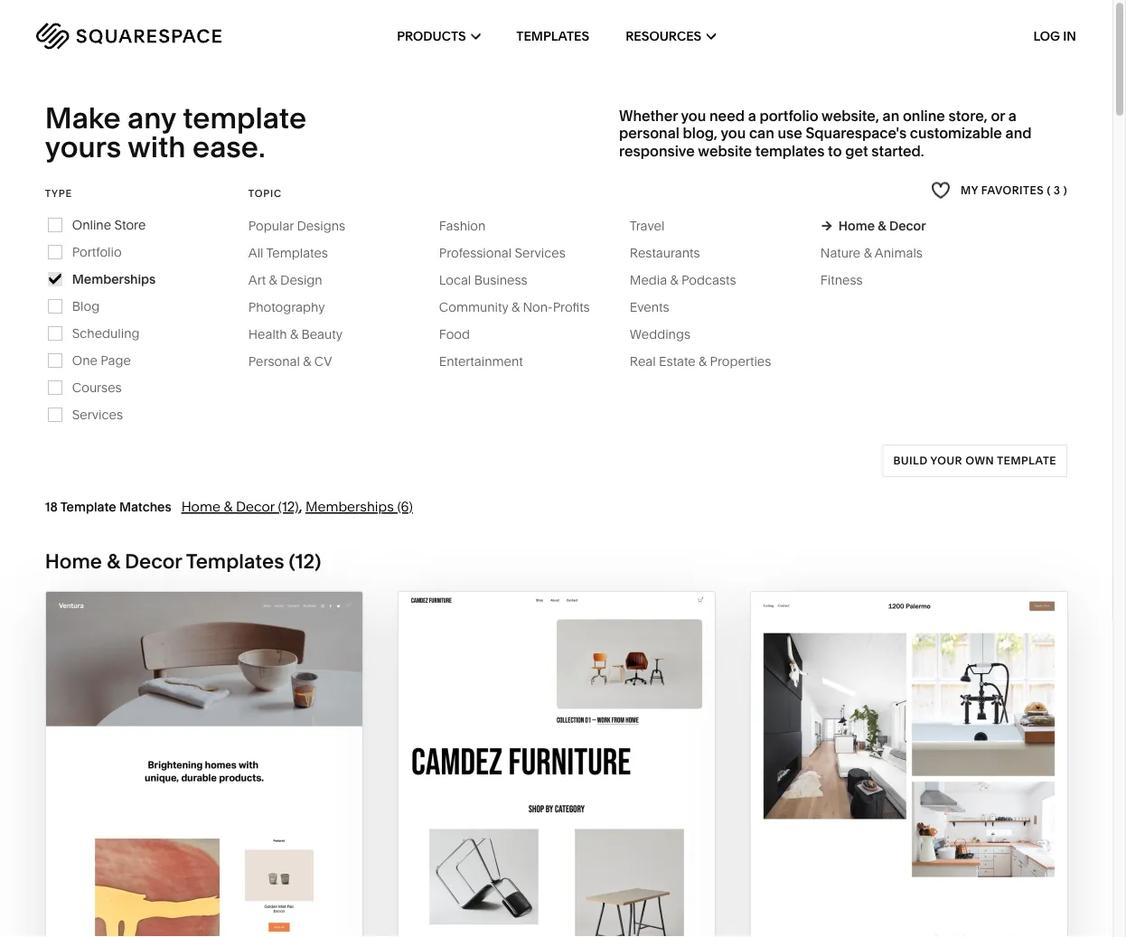 Task type: locate. For each thing, give the bounding box(es) containing it.
) right 3
[[1064, 183, 1068, 197]]

any
[[127, 100, 176, 135]]

2 start from the left
[[454, 767, 509, 789]]

favorites
[[981, 183, 1044, 197]]

preview for preview palermo
[[824, 803, 903, 824]]

1 horizontal spatial a
[[1009, 107, 1017, 125]]

beauty
[[301, 327, 343, 342]]

art & design
[[248, 273, 322, 288]]

& left cv
[[303, 354, 311, 369]]

camdez
[[563, 767, 640, 789], [560, 803, 637, 824]]

& down "18 template matches"
[[107, 549, 120, 573]]

0 vertical spatial services
[[515, 245, 566, 261]]

1 horizontal spatial decor
[[236, 498, 275, 515]]

home for home & decor
[[839, 218, 875, 234]]

media & podcasts link
[[630, 273, 754, 288]]

1 vertical spatial services
[[72, 407, 123, 423]]

0 vertical spatial palermo
[[911, 767, 998, 789]]

get
[[845, 142, 868, 159]]

0 horizontal spatial preview
[[477, 803, 555, 824]]

memberships right ,
[[305, 498, 394, 515]]

2 preview from the left
[[824, 803, 903, 824]]

template right the own
[[997, 454, 1057, 467]]

palermo up preview palermo on the right of the page
[[911, 767, 998, 789]]

2 vertical spatial decor
[[125, 549, 182, 573]]

preview for preview camdez
[[477, 803, 555, 824]]

home & decor (12) link
[[181, 498, 299, 515]]

with inside start with palermo button
[[861, 767, 906, 789]]

home for home & decor templates ( 12 )
[[45, 549, 102, 573]]

a right need
[[748, 107, 756, 125]]

with
[[128, 129, 186, 164], [157, 767, 203, 789], [513, 767, 559, 789], [861, 767, 906, 789]]

whether you need a portfolio website, an online store, or a personal blog, you can use squarespace's customizable and responsive website templates to get started.
[[619, 107, 1032, 159]]

local business link
[[439, 273, 546, 288]]

2 vertical spatial home
[[45, 549, 102, 573]]

0 vertical spatial home
[[839, 218, 875, 234]]

decor up animals
[[889, 218, 926, 234]]

0 horizontal spatial start
[[98, 767, 153, 789]]

0 horizontal spatial home
[[45, 549, 102, 573]]

)
[[1064, 183, 1068, 197], [315, 549, 321, 573]]

started.
[[872, 142, 924, 159]]

palermo down start with palermo on the right of page
[[908, 803, 994, 824]]

camdez down start with camdez
[[560, 803, 637, 824]]

services down courses
[[72, 407, 123, 423]]

nature & animals
[[821, 245, 923, 261]]

or
[[991, 107, 1005, 125]]

1 vertical spatial decor
[[236, 498, 275, 515]]

start for start with camdez
[[454, 767, 509, 789]]

1 horizontal spatial home
[[181, 498, 220, 515]]

1 horizontal spatial )
[[1064, 183, 1068, 197]]

0 vertical spatial decor
[[889, 218, 926, 234]]

log             in
[[1033, 28, 1076, 44]]

) down home & decor (12) , memberships (6)
[[315, 549, 321, 573]]

with left ease.
[[128, 129, 186, 164]]

(
[[1047, 183, 1051, 197], [289, 549, 295, 573]]

18
[[45, 499, 58, 515]]

services up business
[[515, 245, 566, 261]]

1 vertical spatial home
[[181, 498, 220, 515]]

travel link
[[630, 218, 683, 234]]

3
[[1054, 183, 1061, 197]]

log             in link
[[1033, 28, 1076, 44]]

own
[[966, 454, 994, 467]]

start with palermo
[[802, 767, 998, 789]]

1 vertical spatial template
[[997, 454, 1057, 467]]

online store
[[72, 217, 146, 233]]

you left can
[[721, 124, 746, 142]]

( down (12)
[[289, 549, 295, 573]]

0 horizontal spatial services
[[72, 407, 123, 423]]

1 vertical spatial templates
[[266, 245, 328, 261]]

with up preview camdez
[[513, 767, 559, 789]]

start
[[98, 767, 153, 789], [454, 767, 509, 789], [802, 767, 856, 789]]

1 horizontal spatial memberships
[[305, 498, 394, 515]]

0 vertical spatial (
[[1047, 183, 1051, 197]]

decor for home & decor (12) , memberships (6)
[[236, 498, 275, 515]]

health & beauty
[[248, 327, 343, 342]]

personal & cv link
[[248, 354, 350, 369]]

home for home & decor (12) , memberships (6)
[[181, 498, 220, 515]]

type
[[45, 187, 72, 199]]

1 start from the left
[[98, 767, 153, 789]]

decor left (12)
[[236, 498, 275, 515]]

palermo
[[911, 767, 998, 789], [908, 803, 994, 824]]

palermo image
[[751, 592, 1068, 937]]

1 horizontal spatial you
[[721, 124, 746, 142]]

start with palermo button
[[802, 753, 1017, 803]]

home down template
[[45, 549, 102, 573]]

0 horizontal spatial decor
[[125, 549, 182, 573]]

and
[[1006, 124, 1032, 142]]

home & decor (12) , memberships (6)
[[181, 498, 413, 515]]

local
[[439, 273, 471, 288]]

1 vertical spatial (
[[289, 549, 295, 573]]

start inside button
[[98, 767, 153, 789]]

templates link
[[516, 0, 589, 72]]

store,
[[949, 107, 988, 125]]

my favorites ( 3 ) link
[[931, 178, 1068, 202]]

community & non-profits link
[[439, 300, 608, 315]]

home & decor
[[839, 218, 926, 234]]

popular designs
[[248, 218, 345, 234]]

podcasts
[[682, 273, 736, 288]]

(12)
[[278, 498, 299, 515]]

& up nature & animals link
[[878, 218, 886, 234]]

0 horizontal spatial template
[[183, 100, 306, 135]]

1 preview from the left
[[477, 803, 555, 824]]

with up preview palermo on the right of the page
[[861, 767, 906, 789]]

topic
[[248, 187, 282, 199]]

& for home & decor
[[878, 218, 886, 234]]

& for art & design
[[269, 273, 277, 288]]

online
[[72, 217, 111, 233]]

with inside start with ventura button
[[157, 767, 203, 789]]

1 horizontal spatial start
[[454, 767, 509, 789]]

you left need
[[681, 107, 706, 125]]

0 horizontal spatial )
[[315, 549, 321, 573]]

ventura
[[207, 767, 291, 789]]

use
[[778, 124, 802, 142]]

0 vertical spatial camdez
[[563, 767, 640, 789]]

preview down start with palermo on the right of page
[[824, 803, 903, 824]]

0 horizontal spatial memberships
[[72, 272, 156, 287]]

& for community & non-profits
[[512, 300, 520, 315]]

1 horizontal spatial template
[[997, 454, 1057, 467]]

palermo inside button
[[911, 767, 998, 789]]

& right health
[[290, 327, 298, 342]]

1 horizontal spatial services
[[515, 245, 566, 261]]

& right media
[[670, 273, 678, 288]]

local business
[[439, 273, 528, 288]]

2 a from the left
[[1009, 107, 1017, 125]]

1 a from the left
[[748, 107, 756, 125]]

camdez up preview camdez
[[563, 767, 640, 789]]

start with camdez button
[[454, 753, 659, 803]]

templates
[[755, 142, 825, 159]]

online
[[903, 107, 945, 125]]

& left the non-
[[512, 300, 520, 315]]

& left (12)
[[224, 498, 233, 515]]

ease.
[[193, 129, 265, 164]]

None checkbox
[[49, 219, 61, 231]]

start with camdez
[[454, 767, 640, 789]]

properties
[[710, 354, 771, 369]]

home right the matches
[[181, 498, 220, 515]]

memberships down portfolio
[[72, 272, 156, 287]]

& for home & decor templates ( 12 )
[[107, 549, 120, 573]]

cv
[[314, 354, 332, 369]]

home & decor link
[[821, 218, 926, 234]]

preview camdez link
[[477, 789, 637, 838]]

events link
[[630, 300, 687, 315]]

with inside make any template yours with ease.
[[128, 129, 186, 164]]

& right the nature
[[864, 245, 872, 261]]

0 horizontal spatial a
[[748, 107, 756, 125]]

3 start from the left
[[802, 767, 856, 789]]

an
[[883, 107, 900, 125]]

2 horizontal spatial start
[[802, 767, 856, 789]]

1 horizontal spatial preview
[[824, 803, 903, 824]]

1 vertical spatial palermo
[[908, 803, 994, 824]]

decor for home & decor
[[889, 218, 926, 234]]

need
[[710, 107, 745, 125]]

0 vertical spatial templates
[[516, 28, 589, 44]]

decor down the matches
[[125, 549, 182, 573]]

12
[[295, 549, 315, 573]]

build
[[894, 454, 928, 467]]

with inside start with camdez button
[[513, 767, 559, 789]]

1 vertical spatial memberships
[[305, 498, 394, 515]]

services
[[515, 245, 566, 261], [72, 407, 123, 423]]

one page
[[72, 353, 131, 368]]

2 horizontal spatial home
[[839, 218, 875, 234]]

build your own template
[[894, 454, 1057, 467]]

website,
[[822, 107, 879, 125]]

home up nature & animals
[[839, 218, 875, 234]]

popular designs link
[[248, 218, 363, 234]]

0 horizontal spatial you
[[681, 107, 706, 125]]

memberships
[[72, 272, 156, 287], [305, 498, 394, 515]]

template up topic
[[183, 100, 306, 135]]

ventura image
[[46, 592, 362, 937]]

,
[[299, 498, 302, 515]]

preview down start with camdez
[[477, 803, 555, 824]]

2 horizontal spatial decor
[[889, 218, 926, 234]]

( left 3
[[1047, 183, 1051, 197]]

preview palermo link
[[824, 789, 994, 838]]

in
[[1063, 28, 1076, 44]]

whether
[[619, 107, 678, 125]]

template inside button
[[997, 454, 1057, 467]]

0 horizontal spatial (
[[289, 549, 295, 573]]

& right the art
[[269, 273, 277, 288]]

1 horizontal spatial (
[[1047, 183, 1051, 197]]

resources button
[[626, 0, 716, 72]]

with left ventura on the left bottom of the page
[[157, 767, 203, 789]]

memberships (6) link
[[305, 498, 413, 515]]

portfolio
[[760, 107, 819, 125]]

home & decor templates ( 12 )
[[45, 549, 321, 573]]

portfolio
[[72, 244, 122, 260]]

animals
[[875, 245, 923, 261]]

0 vertical spatial template
[[183, 100, 306, 135]]

& for home & decor (12) , memberships (6)
[[224, 498, 233, 515]]

a right or
[[1009, 107, 1017, 125]]

with for start with camdez
[[513, 767, 559, 789]]



Task type: describe. For each thing, give the bounding box(es) containing it.
matches
[[119, 499, 171, 515]]

my
[[961, 183, 978, 197]]

personal
[[248, 354, 300, 369]]

restaurants
[[630, 245, 700, 261]]

template inside make any template yours with ease.
[[183, 100, 306, 135]]

personal & cv
[[248, 354, 332, 369]]

photography link
[[248, 300, 343, 315]]

& for nature & animals
[[864, 245, 872, 261]]

products
[[397, 28, 466, 44]]

squarespace logo image
[[36, 23, 221, 50]]

to
[[828, 142, 842, 159]]

blog,
[[683, 124, 718, 142]]

all
[[248, 245, 264, 261]]

1 vertical spatial )
[[315, 549, 321, 573]]

real
[[630, 354, 656, 369]]

(6)
[[397, 498, 413, 515]]

start for start with ventura
[[98, 767, 153, 789]]

yours
[[45, 129, 121, 164]]

store
[[114, 217, 146, 233]]

start with ventura
[[98, 767, 291, 789]]

profits
[[553, 300, 590, 315]]

food link
[[439, 327, 488, 342]]

weddings link
[[630, 327, 709, 342]]

can
[[749, 124, 774, 142]]

& for health & beauty
[[290, 327, 298, 342]]

scheduling
[[72, 326, 140, 341]]

& for media & podcasts
[[670, 273, 678, 288]]

design
[[280, 273, 322, 288]]

camdez inside button
[[563, 767, 640, 789]]

entertainment
[[439, 354, 523, 369]]

health & beauty link
[[248, 327, 361, 342]]

start for start with palermo
[[802, 767, 856, 789]]

18 template matches
[[45, 499, 171, 515]]

art
[[248, 273, 266, 288]]

real estate & properties
[[630, 354, 771, 369]]

art & design link
[[248, 273, 340, 288]]

entertainment link
[[439, 354, 541, 369]]

0 vertical spatial memberships
[[72, 272, 156, 287]]

1 vertical spatial camdez
[[560, 803, 637, 824]]

2 vertical spatial templates
[[186, 549, 284, 573]]

make
[[45, 100, 121, 135]]

media
[[630, 273, 667, 288]]

professional
[[439, 245, 512, 261]]

estate
[[659, 354, 696, 369]]

responsive
[[619, 142, 695, 159]]

squarespace's
[[806, 124, 907, 142]]

your
[[931, 454, 963, 467]]

professional services link
[[439, 245, 584, 261]]

restaurants link
[[630, 245, 718, 261]]

travel
[[630, 218, 665, 234]]

camdez image
[[399, 592, 715, 937]]

non-
[[523, 300, 553, 315]]

customizable
[[910, 124, 1002, 142]]

health
[[248, 327, 287, 342]]

products button
[[397, 0, 480, 72]]

courses
[[72, 380, 122, 395]]

make any template yours with ease.
[[45, 100, 313, 164]]

community & non-profits
[[439, 300, 590, 315]]

my favorites ( 3 )
[[961, 183, 1068, 197]]

website
[[698, 142, 752, 159]]

all templates link
[[248, 245, 346, 261]]

& for personal & cv
[[303, 354, 311, 369]]

designs
[[297, 218, 345, 234]]

food
[[439, 327, 470, 342]]

personal
[[619, 124, 680, 142]]

template
[[60, 499, 116, 515]]

all templates
[[248, 245, 328, 261]]

community
[[439, 300, 508, 315]]

professional services
[[439, 245, 566, 261]]

popular
[[248, 218, 294, 234]]

& right estate
[[699, 354, 707, 369]]

log
[[1033, 28, 1060, 44]]

events
[[630, 300, 669, 315]]

0 vertical spatial )
[[1064, 183, 1068, 197]]

real estate & properties link
[[630, 354, 789, 369]]

with for start with ventura
[[157, 767, 203, 789]]

build your own template button
[[883, 445, 1068, 477]]

one
[[72, 353, 98, 368]]

start with ventura button
[[98, 753, 310, 803]]

decor for home & decor templates ( 12 )
[[125, 549, 182, 573]]

fitness link
[[821, 273, 881, 288]]

page
[[101, 353, 131, 368]]

preview palermo
[[824, 803, 994, 824]]

with for start with palermo
[[861, 767, 906, 789]]



Task type: vqa. For each thing, say whether or not it's contained in the screenshot.
whether you need a portfolio website, an online store, or a personal blog, you can use squarespace's customizable and responsive website templates to get started.
yes



